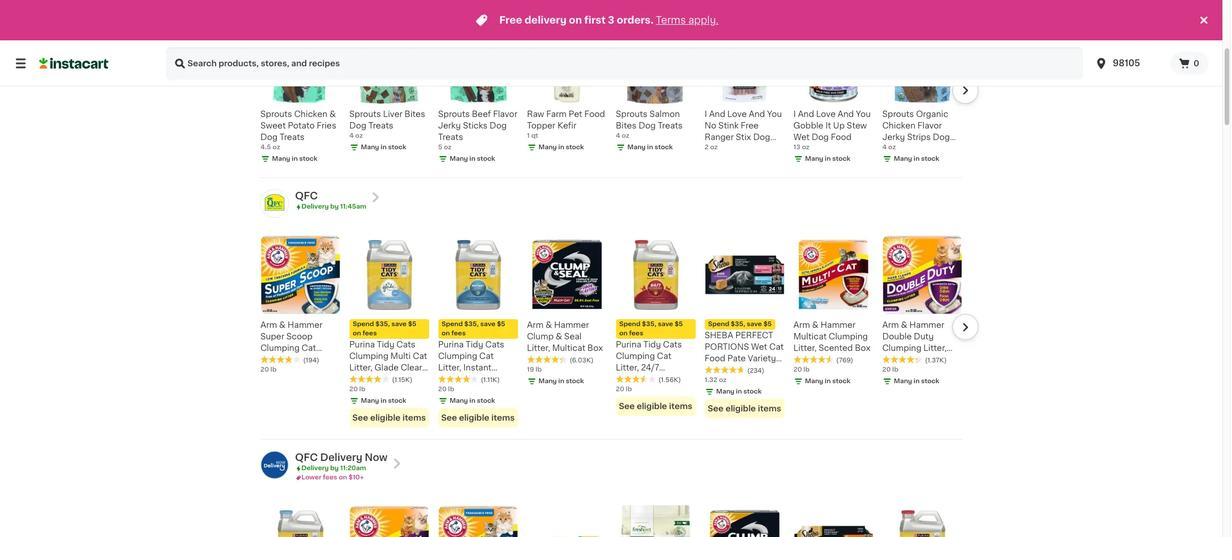 Task type: describe. For each thing, give the bounding box(es) containing it.
bites for sprouts liver bites dog treats
[[405, 110, 425, 118]]

sticks
[[463, 122, 488, 130]]

dog inside i and love and you gobble it up stew wet dog food 13 oz
[[812, 133, 829, 141]]

lower
[[302, 475, 322, 482]]

stock down sprouts liver bites dog treats 4 oz
[[388, 144, 407, 151]]

98105
[[1113, 59, 1141, 68]]

items for sheba perfect portions wet cat food pate variety pack salmon and whitefish & tuna
[[758, 405, 782, 413]]

lb right and
[[804, 367, 810, 374]]

eligible for purina tidy cats clumping multi cat litter, glade clear springs
[[370, 415, 401, 423]]

litter, inside arm & hammer double duty clumping litter, box
[[924, 345, 947, 353]]

stock down i and love and you gobble it up stew wet dog food 13 oz
[[833, 156, 851, 162]]

terms apply. link
[[656, 16, 719, 25]]

scoop
[[287, 333, 313, 341]]

variety
[[748, 355, 776, 363]]

i and love and you gobble it up stew wet dog food 13 oz
[[794, 110, 871, 151]]

qfc for qfc delivery now
[[295, 454, 318, 463]]

many in stock down (769)
[[805, 379, 851, 385]]

liver
[[383, 110, 403, 118]]

arm & hammer multicat clumping litter, scented  box
[[794, 322, 871, 353]]

spend $35, save $5 on fees purina tidy cats clumping cat litter, 24/7 performance multi cat litter
[[616, 322, 691, 396]]

product group containing purina tidy cats clumping cat litter, instant action multi cat litter
[[438, 236, 518, 428]]

jerky inside sprouts beef flavor jerky sticks dog treats 5 oz
[[438, 122, 461, 130]]

many in stock down i and love and you gobble it up stew wet dog food 13 oz
[[805, 156, 851, 162]]

20 right and
[[794, 367, 802, 374]]

fees down delivery by 11:20am in the left of the page
[[323, 475, 337, 482]]

20 down action
[[438, 387, 447, 393]]

lb right 19 on the bottom
[[536, 367, 542, 374]]

lower fees on $10+
[[302, 475, 364, 482]]

terms
[[656, 16, 686, 25]]

2
[[705, 144, 709, 151]]

stock down (1.15k) at bottom
[[388, 398, 407, 405]]

1.32 oz
[[705, 378, 727, 384]]

tidy for litter,
[[377, 341, 395, 349]]

you for i and love and you gobble it up stew wet dog food 13 oz
[[856, 110, 871, 118]]

in down sprouts liver bites dog treats 4 oz
[[381, 144, 387, 151]]

first
[[585, 16, 606, 25]]

20 lb right and
[[794, 367, 810, 374]]

oz inside product group
[[719, 378, 727, 384]]

(1.11k)
[[481, 378, 500, 384]]

box for litter,
[[855, 345, 871, 353]]

arm & hammer super scoop clumping cat litter, fragrance free
[[261, 322, 327, 376]]

stock down kefir
[[566, 144, 584, 151]]

save inside spend $35, save $5 on fees purina tidy cats clumping cat litter, 24/7 performance multi cat litter
[[658, 322, 673, 328]]

litter, inside the spend $35, save $5 on fees purina tidy cats clumping cat litter, instant action multi cat litter
[[438, 364, 462, 372]]

many in stock down the sprouts salmon bites dog treats 4 oz
[[628, 144, 673, 151]]

dog inside i and love and you no stink free ranger stix dog chews
[[754, 133, 771, 141]]

many down sprouts chicken & sweet potato fries dog treats 4.5 oz
[[272, 156, 290, 162]]

stock down (1.37k)
[[922, 379, 940, 385]]

on inside limited time offer region
[[569, 16, 582, 25]]

arm & hammer clump & seal litter, multicat  box
[[527, 322, 603, 353]]

see for purina tidy cats clumping cat litter, 24/7 performance multi cat litter
[[619, 403, 635, 411]]

treats inside the sprouts salmon bites dog treats 4 oz
[[658, 122, 683, 130]]

sprouts for sprouts liver bites dog treats
[[349, 110, 381, 118]]

see for sheba perfect portions wet cat food pate variety pack salmon and whitefish & tuna
[[708, 405, 724, 413]]

flavor inside sprouts beef flavor jerky sticks dog treats 5 oz
[[493, 110, 518, 118]]

fragrance
[[286, 356, 327, 364]]

strips
[[908, 133, 931, 141]]

see eligible items for purina tidy cats clumping multi cat litter, glade clear springs
[[353, 415, 426, 423]]

see eligible items button for purina tidy cats clumping cat litter, 24/7 performance multi cat litter
[[616, 397, 696, 417]]

4 for sprouts liver bites dog treats
[[349, 133, 354, 139]]

organic
[[917, 110, 949, 118]]

(1.15k)
[[392, 378, 413, 384]]

delivery by 11:20am
[[302, 466, 366, 472]]

in down sprouts chicken & sweet potato fries dog treats 4.5 oz
[[292, 156, 298, 162]]

20 down double
[[883, 367, 891, 374]]

delivery
[[525, 16, 567, 25]]

hammer for duty
[[910, 322, 945, 330]]

stock down the sprouts salmon bites dog treats 4 oz
[[655, 144, 673, 151]]

qt
[[531, 133, 538, 139]]

Search field
[[166, 47, 1083, 80]]

cats for purina tidy cats clumping multi cat litter, glade clear springs
[[397, 341, 416, 349]]

clumping inside spend $35, save $5 on fees purina tidy cats clumping cat litter, 24/7 performance multi cat litter
[[616, 353, 655, 361]]

3 and from the left
[[798, 110, 815, 118]]

qfc delivery now
[[295, 454, 388, 463]]

pate
[[728, 355, 746, 363]]

now
[[365, 454, 388, 463]]

19
[[527, 367, 534, 374]]

chicken inside sprouts chicken & sweet potato fries dog treats 4.5 oz
[[294, 110, 328, 118]]

in down instant
[[470, 398, 476, 405]]

lb down action
[[448, 387, 454, 393]]

& inside arm & hammer double duty clumping litter, box
[[901, 322, 908, 330]]

dog inside sprouts beef flavor jerky sticks dog treats 5 oz
[[490, 122, 507, 130]]

$5 for purina tidy cats clumping cat litter, instant action multi cat litter
[[497, 322, 506, 328]]

in down i and love and you gobble it up stew wet dog food 13 oz
[[825, 156, 831, 162]]

hammer for clumping
[[821, 322, 856, 330]]

lb down double
[[893, 367, 899, 374]]

many in stock down (1.15k) at bottom
[[361, 398, 407, 405]]

jerky inside sprouts organic chicken flavor jerky strips dog treats
[[883, 133, 905, 141]]

spend for purina tidy cats clumping cat litter, instant action multi cat litter
[[442, 322, 463, 328]]

save for sheba perfect portions wet cat food pate variety pack salmon and whitefish & tuna
[[747, 322, 762, 328]]

in down the sprouts salmon bites dog treats 4 oz
[[647, 144, 653, 151]]

(769)
[[837, 358, 854, 364]]

& inside arm & hammer multicat clumping litter, scented  box
[[812, 322, 819, 330]]

orders.
[[617, 16, 654, 25]]

spend $35, save $5 sheba perfect portions wet cat food pate variety pack salmon and whitefish & tuna
[[705, 322, 784, 386]]

flavor inside sprouts organic chicken flavor jerky strips dog treats
[[918, 122, 942, 130]]

save for purina tidy cats clumping cat litter, instant action multi cat litter
[[480, 322, 496, 328]]

by for 11:20am
[[330, 466, 339, 472]]

$35, for purina tidy cats clumping cat litter, instant action multi cat litter
[[465, 322, 479, 328]]

2 horizontal spatial 4
[[883, 144, 887, 151]]

clump
[[527, 333, 554, 341]]

gobble
[[794, 122, 824, 130]]

lb down performance
[[626, 387, 632, 393]]

delivery for 11:20am
[[302, 466, 329, 472]]

clumping inside "arm & hammer super scoop clumping cat litter, fragrance free"
[[261, 345, 300, 353]]

sprouts for sprouts chicken & sweet potato fries dog treats
[[261, 110, 292, 118]]

1
[[527, 133, 530, 139]]

multicat inside arm & hammer multicat clumping litter, scented  box
[[794, 333, 827, 341]]

4.5
[[261, 144, 271, 151]]

many in stock down sprouts chicken & sweet potato fries dog treats 4.5 oz
[[272, 156, 318, 162]]

free inside limited time offer region
[[500, 16, 523, 25]]

i for i and love and you no stink free ranger stix dog chews
[[705, 110, 707, 118]]

perfect
[[736, 332, 774, 340]]

item carousel region containing sprouts chicken & sweet potato fries dog treats
[[244, 20, 979, 173]]

chews
[[705, 145, 733, 153]]

chicken inside sprouts organic chicken flavor jerky strips dog treats
[[883, 122, 916, 130]]

sheba
[[705, 332, 734, 340]]

stock down (6.03k)
[[566, 379, 584, 385]]

beef
[[472, 110, 491, 118]]

in down scented
[[825, 379, 831, 385]]

dog inside sprouts liver bites dog treats 4 oz
[[349, 122, 367, 130]]

sprouts liver bites dog treats 4 oz
[[349, 110, 425, 139]]

(1.56k)
[[659, 378, 681, 384]]

love for stink
[[728, 110, 747, 118]]

many in stock down (1.37k)
[[894, 379, 940, 385]]

stink
[[719, 122, 739, 130]]

treats inside sprouts liver bites dog treats 4 oz
[[369, 122, 394, 130]]

many in stock down strips
[[894, 156, 940, 162]]

4 oz
[[883, 144, 896, 151]]

cat up 24/7
[[657, 353, 672, 361]]

many in stock down sprouts beef flavor jerky sticks dog treats 5 oz
[[450, 156, 495, 162]]

double
[[883, 333, 912, 341]]

& inside spend $35, save $5 sheba perfect portions wet cat food pate variety pack salmon and whitefish & tuna
[[745, 378, 752, 386]]

in down strips
[[914, 156, 920, 162]]

0 button
[[1171, 52, 1209, 75]]

$35, for purina tidy cats clumping multi cat litter, glade clear springs
[[376, 322, 390, 328]]

dog inside sprouts organic chicken flavor jerky strips dog treats
[[933, 133, 950, 141]]

many in stock down kefir
[[539, 144, 584, 151]]

$35, for sheba perfect portions wet cat food pate variety pack salmon and whitefish & tuna
[[731, 322, 746, 328]]

tidy for instant
[[466, 341, 483, 349]]

oz inside sprouts liver bites dog treats 4 oz
[[355, 133, 363, 139]]

4 and from the left
[[838, 110, 854, 118]]

save for purina tidy cats clumping multi cat litter, glade clear springs
[[392, 322, 407, 328]]

litter, inside spend $35, save $5 on fees purina tidy cats clumping cat litter, 24/7 performance multi cat litter
[[616, 364, 639, 372]]

topper
[[527, 122, 556, 130]]

salmon inside spend $35, save $5 sheba perfect portions wet cat food pate variety pack salmon and whitefish & tuna
[[727, 367, 757, 375]]

performance
[[616, 376, 669, 384]]

see eligible items for purina tidy cats clumping cat litter, 24/7 performance multi cat litter
[[619, 403, 693, 411]]

in down arm & hammer clump & seal litter, multicat  box at bottom left
[[559, 379, 565, 385]]

in down sprouts beef flavor jerky sticks dog treats 5 oz
[[470, 156, 476, 162]]

many down sprouts beef flavor jerky sticks dog treats 5 oz
[[450, 156, 468, 162]]

many in stock down (1.11k)
[[450, 398, 495, 405]]

delivery by 11:45am
[[302, 204, 367, 210]]

sweet
[[261, 122, 286, 130]]

see for purina tidy cats clumping multi cat litter, glade clear springs
[[353, 415, 368, 423]]

clear
[[401, 364, 422, 372]]

5
[[438, 144, 443, 151]]

box inside arm & hammer clump & seal litter, multicat  box
[[588, 345, 603, 353]]

many down action
[[450, 398, 468, 405]]

many down the sprouts salmon bites dog treats 4 oz
[[628, 144, 646, 151]]

many down whitefish
[[717, 389, 735, 396]]

many down 4 oz
[[894, 156, 913, 162]]

11:20am
[[340, 466, 366, 472]]

food inside i and love and you gobble it up stew wet dog food 13 oz
[[831, 133, 852, 141]]

many in stock down (6.03k)
[[539, 379, 584, 385]]

20 lb down super
[[261, 367, 277, 374]]

$35, inside spend $35, save $5 on fees purina tidy cats clumping cat litter, 24/7 performance multi cat litter
[[642, 322, 657, 328]]

(6.03k)
[[570, 358, 594, 364]]

$10+
[[349, 475, 364, 482]]

in down whitefish
[[736, 389, 742, 396]]

pet
[[569, 110, 583, 118]]

see eligible items button for purina tidy cats clumping multi cat litter, glade clear springs
[[349, 409, 429, 428]]

litter, inside "arm & hammer super scoop clumping cat litter, fragrance free"
[[261, 356, 284, 364]]

many in stock down sprouts liver bites dog treats 4 oz
[[361, 144, 407, 151]]

raw farm pet food topper kefir 1 qt
[[527, 110, 605, 139]]

product group containing purina tidy cats clumping cat litter, 24/7 performance multi cat litter
[[616, 236, 696, 417]]

oz inside sprouts chicken & sweet potato fries dog treats 4.5 oz
[[273, 144, 280, 151]]

tidy for 24/7
[[644, 341, 661, 349]]

super
[[261, 333, 285, 341]]

20 down springs
[[349, 387, 358, 393]]

stock down (1.11k)
[[477, 398, 495, 405]]

3
[[608, 16, 615, 25]]

tuna
[[754, 378, 774, 386]]

fees for instant
[[452, 331, 466, 337]]

(1.37k)
[[925, 358, 947, 364]]

$5 for sheba perfect portions wet cat food pate variety pack salmon and whitefish & tuna
[[764, 322, 772, 328]]

sprouts chicken & sweet potato fries dog treats 4.5 oz
[[261, 110, 337, 151]]

cat down performance
[[616, 388, 631, 396]]

stock down tuna in the right of the page
[[744, 389, 762, 396]]

24/7
[[641, 364, 660, 372]]

fries
[[317, 122, 337, 130]]

instant
[[464, 364, 492, 372]]

arm for arm & hammer double duty clumping litter, box
[[883, 322, 899, 330]]

stock down sprouts chicken & sweet potato fries dog treats 4.5 oz
[[299, 156, 318, 162]]

1 and from the left
[[709, 110, 726, 118]]

many down arm & hammer double duty clumping litter, box
[[894, 379, 913, 385]]

litter for action
[[438, 388, 460, 396]]

spend for sheba perfect portions wet cat food pate variety pack salmon and whitefish & tuna
[[708, 322, 730, 328]]

stix
[[736, 133, 752, 141]]

in down glade at left
[[381, 398, 387, 405]]

$5 inside spend $35, save $5 on fees purina tidy cats clumping cat litter, 24/7 performance multi cat litter
[[675, 322, 683, 328]]

springs
[[349, 376, 380, 384]]

many down springs
[[361, 398, 379, 405]]

treats inside sprouts chicken & sweet potato fries dog treats 4.5 oz
[[280, 133, 305, 141]]

stock down sprouts beef flavor jerky sticks dog treats 5 oz
[[477, 156, 495, 162]]

many down 19 lb
[[539, 379, 557, 385]]



Task type: vqa. For each thing, say whether or not it's contained in the screenshot.


Task type: locate. For each thing, give the bounding box(es) containing it.
1 love from the left
[[728, 110, 747, 118]]

spend inside the spend $35, save $5 on fees purina tidy cats clumping cat litter, instant action multi cat litter
[[442, 322, 463, 328]]

box inside arm & hammer double duty clumping litter, box
[[883, 356, 898, 364]]

fees for litter,
[[363, 331, 377, 337]]

save up glade at left
[[392, 322, 407, 328]]

0 vertical spatial item carousel region
[[244, 20, 979, 173]]

on
[[569, 16, 582, 25], [353, 331, 361, 337], [442, 331, 450, 337], [620, 331, 628, 337], [339, 475, 347, 482]]

litter down performance
[[633, 388, 654, 396]]

purina inside the spend $35, save $5 on fees purina tidy cats clumping cat litter, instant action multi cat litter
[[438, 341, 464, 349]]

$5 inside "spend $35, save $5 on fees purina tidy cats clumping multi cat litter, glade clear springs"
[[408, 322, 417, 328]]

0 horizontal spatial love
[[728, 110, 747, 118]]

(194)
[[303, 358, 319, 364]]

and up the 'gobble'
[[798, 110, 815, 118]]

0 vertical spatial by
[[330, 204, 339, 210]]

treats left no
[[658, 122, 683, 130]]

2 arm from the left
[[527, 322, 544, 330]]

cats for purina tidy cats clumping cat litter, instant action multi cat litter
[[486, 341, 505, 349]]

0 horizontal spatial i
[[705, 110, 707, 118]]

3 spend from the left
[[620, 322, 641, 328]]

save inside "spend $35, save $5 on fees purina tidy cats clumping multi cat litter, glade clear springs"
[[392, 322, 407, 328]]

0 vertical spatial salmon
[[650, 110, 680, 118]]

product group containing purina tidy cats clumping multi cat litter, glade clear springs
[[349, 236, 429, 428]]

lb
[[271, 367, 277, 374], [536, 367, 542, 374], [804, 367, 810, 374], [893, 367, 899, 374], [359, 387, 366, 393], [448, 387, 454, 393], [626, 387, 632, 393]]

3 save from the left
[[658, 322, 673, 328]]

litter, up springs
[[349, 364, 373, 372]]

clumping inside arm & hammer double duty clumping litter, box
[[883, 345, 922, 353]]

spend up sheba
[[708, 322, 730, 328]]

1 sprouts from the left
[[261, 110, 292, 118]]

i inside i and love and you no stink free ranger stix dog chews
[[705, 110, 707, 118]]

1 horizontal spatial jerky
[[883, 133, 905, 141]]

litter inside the spend $35, save $5 on fees purina tidy cats clumping cat litter, instant action multi cat litter
[[438, 388, 460, 396]]

1 horizontal spatial chicken
[[883, 122, 916, 130]]

many down scented
[[805, 379, 824, 385]]

cat inside "arm & hammer super scoop clumping cat litter, fragrance free"
[[302, 345, 316, 353]]

treats inside sprouts organic chicken flavor jerky strips dog treats
[[883, 145, 908, 153]]

3 hammer from the left
[[821, 322, 856, 330]]

2 vertical spatial free
[[261, 368, 279, 376]]

multi
[[391, 353, 411, 361], [467, 376, 487, 384], [671, 376, 691, 384]]

2 litter from the left
[[633, 388, 654, 396]]

cats up clear
[[397, 341, 416, 349]]

1 horizontal spatial flavor
[[918, 122, 942, 130]]

3 purina from the left
[[616, 341, 642, 349]]

clumping down super
[[261, 345, 300, 353]]

in
[[381, 144, 387, 151], [559, 144, 565, 151], [647, 144, 653, 151], [292, 156, 298, 162], [470, 156, 476, 162], [825, 156, 831, 162], [914, 156, 920, 162], [559, 379, 565, 385], [825, 379, 831, 385], [914, 379, 920, 385], [736, 389, 742, 396], [381, 398, 387, 405], [470, 398, 476, 405]]

4 for sprouts salmon bites dog treats
[[616, 133, 621, 139]]

1 vertical spatial bites
[[616, 122, 637, 130]]

4 save from the left
[[747, 322, 762, 328]]

1 product group from the left
[[349, 236, 429, 428]]

eligible down whitefish
[[726, 405, 756, 413]]

5 sprouts from the left
[[883, 110, 914, 118]]

2 horizontal spatial cats
[[663, 341, 682, 349]]

& inside sprouts chicken & sweet potato fries dog treats 4.5 oz
[[330, 110, 336, 118]]

$5 inside the spend $35, save $5 on fees purina tidy cats clumping cat litter, instant action multi cat litter
[[497, 322, 506, 328]]

litter, inside "spend $35, save $5 on fees purina tidy cats clumping multi cat litter, glade clear springs"
[[349, 364, 373, 372]]

cats inside "spend $35, save $5 on fees purina tidy cats clumping multi cat litter, glade clear springs"
[[397, 341, 416, 349]]

stock down (769)
[[833, 379, 851, 385]]

1 spend from the left
[[353, 322, 374, 328]]

on inside "spend $35, save $5 on fees purina tidy cats clumping multi cat litter, glade clear springs"
[[353, 331, 361, 337]]

purina for purina tidy cats clumping multi cat litter, glade clear springs
[[349, 341, 375, 349]]

eligible for purina tidy cats clumping cat litter, 24/7 performance multi cat litter
[[637, 403, 667, 411]]

sprouts inside sprouts organic chicken flavor jerky strips dog treats
[[883, 110, 914, 118]]

save up instant
[[480, 322, 496, 328]]

potato
[[288, 122, 315, 130]]

clumping up glade at left
[[349, 353, 389, 361]]

2 horizontal spatial multi
[[671, 376, 691, 384]]

1 horizontal spatial 4
[[616, 133, 621, 139]]

1 purina from the left
[[349, 341, 375, 349]]

you for i and love and you no stink free ranger stix dog chews
[[767, 110, 782, 118]]

love inside i and love and you no stink free ranger stix dog chews
[[728, 110, 747, 118]]

3 sprouts from the left
[[438, 110, 470, 118]]

2 hammer from the left
[[554, 322, 589, 330]]

arm & hammer double duty clumping litter, box
[[883, 322, 947, 364]]

★★★★★
[[261, 356, 301, 364], [261, 356, 301, 364], [527, 356, 568, 364], [527, 356, 568, 364], [794, 356, 834, 364], [794, 356, 834, 364], [883, 356, 923, 364], [883, 356, 923, 364], [705, 367, 745, 375], [705, 367, 745, 375], [349, 376, 390, 384], [349, 376, 390, 384], [438, 376, 479, 384], [438, 376, 479, 384], [616, 376, 657, 384], [616, 376, 657, 384]]

by for 11:45am
[[330, 204, 339, 210]]

$35, inside the spend $35, save $5 on fees purina tidy cats clumping cat litter, instant action multi cat litter
[[465, 322, 479, 328]]

sprouts left liver
[[349, 110, 381, 118]]

fees for 24/7
[[629, 331, 644, 337]]

raw
[[527, 110, 545, 118]]

hammer inside arm & hammer multicat clumping litter, scented  box
[[821, 322, 856, 330]]

2 sprouts from the left
[[349, 110, 381, 118]]

multi for action
[[467, 376, 487, 384]]

3 tidy from the left
[[644, 341, 661, 349]]

ranger
[[705, 133, 734, 141]]

by left 11:45am
[[330, 204, 339, 210]]

limited time offer region
[[0, 0, 1198, 40]]

see eligible items button for purina tidy cats clumping cat litter, instant action multi cat litter
[[438, 409, 518, 428]]

litter, up performance
[[616, 364, 639, 372]]

save inside the spend $35, save $5 on fees purina tidy cats clumping cat litter, instant action multi cat litter
[[480, 322, 496, 328]]

dog inside sprouts chicken & sweet potato fries dog treats 4.5 oz
[[261, 133, 278, 141]]

0 horizontal spatial jerky
[[438, 122, 461, 130]]

free inside i and love and you no stink free ranger stix dog chews
[[741, 122, 759, 130]]

bites inside sprouts liver bites dog treats 4 oz
[[405, 110, 425, 118]]

on for glade
[[353, 331, 361, 337]]

1 $35, from the left
[[376, 322, 390, 328]]

& inside "arm & hammer super scoop clumping cat litter, fragrance free"
[[279, 322, 286, 330]]

sprouts for sprouts beef flavor jerky sticks dog treats
[[438, 110, 470, 118]]

4 hammer from the left
[[910, 322, 945, 330]]

2 horizontal spatial box
[[883, 356, 898, 364]]

up
[[834, 122, 845, 130]]

1 horizontal spatial free
[[500, 16, 523, 25]]

1 horizontal spatial box
[[855, 345, 871, 353]]

cat
[[770, 344, 784, 352], [302, 345, 316, 353], [413, 353, 427, 361], [480, 353, 494, 361], [657, 353, 672, 361], [489, 376, 504, 384], [616, 388, 631, 396]]

litter
[[438, 388, 460, 396], [633, 388, 654, 396]]

see eligible items button
[[616, 397, 696, 417], [705, 400, 785, 419], [349, 409, 429, 428], [438, 409, 518, 428]]

free delivery on first 3 orders. terms apply.
[[500, 16, 719, 25]]

0 horizontal spatial purina
[[349, 341, 375, 349]]

2 item carousel region from the top
[[244, 231, 979, 435]]

see eligible items button down (1.11k)
[[438, 409, 518, 428]]

20 down performance
[[616, 387, 625, 393]]

item carousel region containing arm & hammer super scoop clumping cat litter, fragrance free
[[244, 231, 979, 435]]

0 vertical spatial chicken
[[294, 110, 328, 118]]

jerky up 4 oz
[[883, 133, 905, 141]]

4 inside sprouts liver bites dog treats 4 oz
[[349, 133, 354, 139]]

litter, left scented
[[794, 345, 817, 353]]

0 vertical spatial wet
[[794, 133, 810, 141]]

treats down potato
[[280, 133, 305, 141]]

spend up springs
[[353, 322, 374, 328]]

oz inside sprouts beef flavor jerky sticks dog treats 5 oz
[[444, 144, 452, 151]]

1 cats from the left
[[397, 341, 416, 349]]

20 down super
[[261, 367, 269, 374]]

2 oz
[[705, 144, 718, 151]]

on up performance
[[620, 331, 628, 337]]

2 save from the left
[[480, 322, 496, 328]]

litter,
[[527, 345, 550, 353], [794, 345, 817, 353], [924, 345, 947, 353], [261, 356, 284, 364], [349, 364, 373, 372], [438, 364, 462, 372], [616, 364, 639, 372]]

3 product group from the left
[[616, 236, 696, 417]]

litter inside spend $35, save $5 on fees purina tidy cats clumping cat litter, 24/7 performance multi cat litter
[[633, 388, 654, 396]]

0
[[1194, 59, 1200, 68]]

3 arm from the left
[[794, 322, 810, 330]]

0 vertical spatial flavor
[[493, 110, 518, 118]]

on inside the spend $35, save $5 on fees purina tidy cats clumping cat litter, instant action multi cat litter
[[442, 331, 450, 337]]

sprouts inside sprouts chicken & sweet potato fries dog treats 4.5 oz
[[261, 110, 292, 118]]

in down arm & hammer double duty clumping litter, box
[[914, 379, 920, 385]]

product group
[[349, 236, 429, 428], [438, 236, 518, 428], [616, 236, 696, 417], [705, 236, 785, 419]]

product group containing sheba perfect portions wet cat food pate variety pack salmon and whitefish & tuna
[[705, 236, 785, 419]]

wet inside i and love and you gobble it up stew wet dog food 13 oz
[[794, 133, 810, 141]]

dog
[[349, 122, 367, 130], [490, 122, 507, 130], [639, 122, 656, 130], [261, 133, 278, 141], [754, 133, 771, 141], [812, 133, 829, 141], [933, 133, 950, 141]]

box inside arm & hammer multicat clumping litter, scented  box
[[855, 345, 871, 353]]

lb down super
[[271, 367, 277, 374]]

purina for purina tidy cats clumping cat litter, instant action multi cat litter
[[438, 341, 464, 349]]

1 vertical spatial chicken
[[883, 122, 916, 130]]

multi inside "spend $35, save $5 on fees purina tidy cats clumping multi cat litter, glade clear springs"
[[391, 353, 411, 361]]

in down kefir
[[559, 144, 565, 151]]

hammer up the duty
[[910, 322, 945, 330]]

on for performance
[[620, 331, 628, 337]]

2 vertical spatial delivery
[[302, 466, 329, 472]]

0 vertical spatial delivery
[[302, 204, 329, 210]]

2 love from the left
[[817, 110, 836, 118]]

eligible
[[637, 403, 667, 411], [726, 405, 756, 413], [370, 415, 401, 423], [459, 415, 490, 423]]

20 lb down action
[[438, 387, 454, 393]]

clumping
[[829, 333, 868, 341], [261, 345, 300, 353], [883, 345, 922, 353], [349, 353, 389, 361], [438, 353, 477, 361], [616, 353, 655, 361]]

items down (1.15k) at bottom
[[403, 415, 426, 423]]

multi inside the spend $35, save $5 on fees purina tidy cats clumping cat litter, instant action multi cat litter
[[467, 376, 487, 384]]

&
[[330, 110, 336, 118], [279, 322, 286, 330], [546, 322, 552, 330], [812, 322, 819, 330], [901, 322, 908, 330], [556, 333, 562, 341], [745, 378, 752, 386]]

fees up glade at left
[[363, 331, 377, 337]]

arm for arm & hammer clump & seal litter, multicat  box
[[527, 322, 544, 330]]

11:45am
[[340, 204, 367, 210]]

1 hammer from the left
[[288, 322, 323, 330]]

sprouts for sprouts salmon bites dog treats
[[616, 110, 648, 118]]

many in stock down whitefish
[[717, 389, 762, 396]]

see
[[619, 403, 635, 411], [708, 405, 724, 413], [353, 415, 368, 423], [441, 415, 457, 423]]

4 inside the sprouts salmon bites dog treats 4 oz
[[616, 133, 621, 139]]

purina up action
[[438, 341, 464, 349]]

pack
[[705, 367, 725, 375]]

spend up action
[[442, 322, 463, 328]]

1 tidy from the left
[[377, 341, 395, 349]]

multi inside spend $35, save $5 on fees purina tidy cats clumping cat litter, 24/7 performance multi cat litter
[[671, 376, 691, 384]]

stew
[[847, 122, 867, 130]]

0 horizontal spatial bites
[[405, 110, 425, 118]]

treats down strips
[[883, 145, 908, 153]]

0 vertical spatial qfc
[[295, 192, 318, 201]]

it
[[826, 122, 832, 130]]

sprouts inside sprouts beef flavor jerky sticks dog treats 5 oz
[[438, 110, 470, 118]]

sprouts organic chicken flavor jerky strips dog treats
[[883, 110, 950, 153]]

clumping down double
[[883, 345, 922, 353]]

apply.
[[689, 16, 719, 25]]

1 vertical spatial wet
[[751, 344, 768, 352]]

4 spend from the left
[[708, 322, 730, 328]]

0 horizontal spatial wet
[[751, 344, 768, 352]]

2 qfc from the top
[[295, 454, 318, 463]]

many down the topper
[[539, 144, 557, 151]]

0 horizontal spatial flavor
[[493, 110, 518, 118]]

see eligible items button down tuna in the right of the page
[[705, 400, 785, 419]]

20 lb down double
[[883, 367, 899, 374]]

on for action
[[442, 331, 450, 337]]

3 cats from the left
[[663, 341, 682, 349]]

treats up '5'
[[438, 133, 463, 141]]

sprouts up sticks
[[438, 110, 470, 118]]

wet inside spend $35, save $5 sheba perfect portions wet cat food pate variety pack salmon and whitefish & tuna
[[751, 344, 768, 352]]

whitefish
[[705, 378, 743, 386]]

i up no
[[705, 110, 707, 118]]

spend for purina tidy cats clumping multi cat litter, glade clear springs
[[353, 322, 374, 328]]

and up up
[[838, 110, 854, 118]]

see down performance
[[619, 403, 635, 411]]

0 horizontal spatial box
[[588, 345, 603, 353]]

bites
[[405, 110, 425, 118], [616, 122, 637, 130]]

1.32
[[705, 378, 718, 384]]

0 horizontal spatial food
[[585, 110, 605, 118]]

clumping up scented
[[829, 333, 868, 341]]

items
[[669, 403, 693, 411], [758, 405, 782, 413], [403, 415, 426, 423], [492, 415, 515, 423]]

1 by from the top
[[330, 204, 339, 210]]

on inside spend $35, save $5 on fees purina tidy cats clumping cat litter, 24/7 performance multi cat litter
[[620, 331, 628, 337]]

cats
[[397, 341, 416, 349], [486, 341, 505, 349], [663, 341, 682, 349]]

eligible for purina tidy cats clumping cat litter, instant action multi cat litter
[[459, 415, 490, 423]]

1 vertical spatial salmon
[[727, 367, 757, 375]]

lb down springs
[[359, 387, 366, 393]]

portions
[[705, 344, 749, 352]]

2 purina from the left
[[438, 341, 464, 349]]

on down delivery by 11:20am in the left of the page
[[339, 475, 347, 482]]

4 arm from the left
[[883, 322, 899, 330]]

2 horizontal spatial free
[[741, 122, 759, 130]]

fees
[[363, 331, 377, 337], [452, 331, 466, 337], [629, 331, 644, 337], [323, 475, 337, 482]]

qfc image
[[261, 190, 288, 218]]

1 horizontal spatial wet
[[794, 133, 810, 141]]

2 98105 button from the left
[[1095, 47, 1164, 80]]

eligible for sheba perfect portions wet cat food pate variety pack salmon and whitefish & tuna
[[726, 405, 756, 413]]

bites for sprouts salmon bites dog treats
[[616, 122, 637, 130]]

hammer for &
[[554, 322, 589, 330]]

love inside i and love and you gobble it up stew wet dog food 13 oz
[[817, 110, 836, 118]]

love for it
[[817, 110, 836, 118]]

sprouts inside the sprouts salmon bites dog treats 4 oz
[[616, 110, 648, 118]]

fees inside spend $35, save $5 on fees purina tidy cats clumping cat litter, 24/7 performance multi cat litter
[[629, 331, 644, 337]]

0 horizontal spatial litter
[[438, 388, 460, 396]]

fees inside the spend $35, save $5 on fees purina tidy cats clumping cat litter, instant action multi cat litter
[[452, 331, 466, 337]]

cat up clear
[[413, 353, 427, 361]]

2 horizontal spatial tidy
[[644, 341, 661, 349]]

0 horizontal spatial multicat
[[552, 345, 586, 353]]

you inside i and love and you no stink free ranger stix dog chews
[[767, 110, 782, 118]]

see eligible items down (1.56k)
[[619, 403, 693, 411]]

you
[[767, 110, 782, 118], [856, 110, 871, 118]]

save
[[392, 322, 407, 328], [480, 322, 496, 328], [658, 322, 673, 328], [747, 322, 762, 328]]

$35, up glade at left
[[376, 322, 390, 328]]

oz inside i and love and you gobble it up stew wet dog food 13 oz
[[802, 144, 810, 151]]

0 horizontal spatial cats
[[397, 341, 416, 349]]

food
[[585, 110, 605, 118], [831, 133, 852, 141], [705, 355, 726, 363]]

0 horizontal spatial chicken
[[294, 110, 328, 118]]

see eligible items button for sheba perfect portions wet cat food pate variety pack salmon and whitefish & tuna
[[705, 400, 785, 419]]

3 $35, from the left
[[642, 322, 657, 328]]

bites inside the sprouts salmon bites dog treats 4 oz
[[616, 122, 637, 130]]

multicat inside arm & hammer clump & seal litter, multicat  box
[[552, 345, 586, 353]]

purina inside spend $35, save $5 on fees purina tidy cats clumping cat litter, 24/7 performance multi cat litter
[[616, 341, 642, 349]]

box right scented
[[855, 345, 871, 353]]

action
[[438, 376, 465, 384]]

0 vertical spatial free
[[500, 16, 523, 25]]

4 $35, from the left
[[731, 322, 746, 328]]

2 product group from the left
[[438, 236, 518, 428]]

kefir
[[558, 122, 577, 130]]

items for purina tidy cats clumping cat litter, instant action multi cat litter
[[492, 415, 515, 423]]

4 sprouts from the left
[[616, 110, 648, 118]]

2 cats from the left
[[486, 341, 505, 349]]

19 lb
[[527, 367, 542, 374]]

treats inside sprouts beef flavor jerky sticks dog treats 5 oz
[[438, 133, 463, 141]]

purina up glade at left
[[349, 341, 375, 349]]

1 horizontal spatial litter
[[633, 388, 654, 396]]

see eligible items for purina tidy cats clumping cat litter, instant action multi cat litter
[[441, 415, 515, 423]]

1 vertical spatial food
[[831, 133, 852, 141]]

items for purina tidy cats clumping multi cat litter, glade clear springs
[[403, 415, 426, 423]]

0 horizontal spatial multi
[[391, 353, 411, 361]]

2 horizontal spatial food
[[831, 133, 852, 141]]

many
[[361, 144, 379, 151], [539, 144, 557, 151], [628, 144, 646, 151], [272, 156, 290, 162], [450, 156, 468, 162], [805, 156, 824, 162], [894, 156, 913, 162], [539, 379, 557, 385], [805, 379, 824, 385], [894, 379, 913, 385], [717, 389, 735, 396], [361, 398, 379, 405], [450, 398, 468, 405]]

0 horizontal spatial you
[[767, 110, 782, 118]]

arm inside arm & hammer multicat clumping litter, scented  box
[[794, 322, 810, 330]]

clumping up 24/7
[[616, 353, 655, 361]]

delivery for 11:45am
[[302, 204, 329, 210]]

cat down instant
[[489, 376, 504, 384]]

spend $35, save $5 on fees purina tidy cats clumping cat litter, instant action multi cat litter
[[438, 322, 506, 396]]

instacart logo image
[[39, 57, 109, 70]]

fees inside "spend $35, save $5 on fees purina tidy cats clumping multi cat litter, glade clear springs"
[[363, 331, 377, 337]]

1 vertical spatial jerky
[[883, 133, 905, 141]]

1 horizontal spatial multicat
[[794, 333, 827, 341]]

save up 24/7
[[658, 322, 673, 328]]

see eligible items for sheba perfect portions wet cat food pate variety pack salmon and whitefish & tuna
[[708, 405, 782, 413]]

food up the pack
[[705, 355, 726, 363]]

0 horizontal spatial 4
[[349, 133, 354, 139]]

see for purina tidy cats clumping cat litter, instant action multi cat litter
[[441, 415, 457, 423]]

2 tidy from the left
[[466, 341, 483, 349]]

love
[[728, 110, 747, 118], [817, 110, 836, 118]]

glade
[[375, 364, 399, 372]]

qfc delivery now image
[[261, 452, 288, 480]]

1 horizontal spatial multi
[[467, 376, 487, 384]]

4 $5 from the left
[[764, 322, 772, 328]]

purina inside "spend $35, save $5 on fees purina tidy cats clumping multi cat litter, glade clear springs"
[[349, 341, 375, 349]]

many down the 'gobble'
[[805, 156, 824, 162]]

hammer inside arm & hammer double duty clumping litter, box
[[910, 322, 945, 330]]

20 lb down springs
[[349, 387, 366, 393]]

0 vertical spatial jerky
[[438, 122, 461, 130]]

spend inside spend $35, save $5 sheba perfect portions wet cat food pate variety pack salmon and whitefish & tuna
[[708, 322, 730, 328]]

clumping inside the spend $35, save $5 on fees purina tidy cats clumping cat litter, instant action multi cat litter
[[438, 353, 477, 361]]

many in stock
[[361, 144, 407, 151], [539, 144, 584, 151], [628, 144, 673, 151], [272, 156, 318, 162], [450, 156, 495, 162], [805, 156, 851, 162], [894, 156, 940, 162], [539, 379, 584, 385], [805, 379, 851, 385], [894, 379, 940, 385], [717, 389, 762, 396], [361, 398, 407, 405], [450, 398, 495, 405]]

(234)
[[748, 368, 765, 375]]

free
[[500, 16, 523, 25], [741, 122, 759, 130], [261, 368, 279, 376]]

wet
[[794, 133, 810, 141], [751, 344, 768, 352]]

13
[[794, 144, 801, 151]]

arm for arm & hammer multicat clumping litter, scented  box
[[794, 322, 810, 330]]

1 you from the left
[[767, 110, 782, 118]]

1 vertical spatial free
[[741, 122, 759, 130]]

oz
[[355, 133, 363, 139], [622, 133, 630, 139], [273, 144, 280, 151], [444, 144, 452, 151], [711, 144, 718, 151], [802, 144, 810, 151], [889, 144, 896, 151], [719, 378, 727, 384]]

0 horizontal spatial tidy
[[377, 341, 395, 349]]

arm for arm & hammer super scoop clumping cat litter, fragrance free
[[261, 322, 277, 330]]

box for clumping
[[883, 356, 898, 364]]

0 vertical spatial food
[[585, 110, 605, 118]]

1 vertical spatial multicat
[[552, 345, 586, 353]]

hammer for scoop
[[288, 322, 323, 330]]

0 vertical spatial bites
[[405, 110, 425, 118]]

multi for performance
[[671, 376, 691, 384]]

items down (1.56k)
[[669, 403, 693, 411]]

spend inside spend $35, save $5 on fees purina tidy cats clumping cat litter, 24/7 performance multi cat litter
[[620, 322, 641, 328]]

3 $5 from the left
[[675, 322, 683, 328]]

1 item carousel region from the top
[[244, 20, 979, 173]]

2 and from the left
[[749, 110, 765, 118]]

0 horizontal spatial free
[[261, 368, 279, 376]]

see eligible items down tuna in the right of the page
[[708, 405, 782, 413]]

$5 for purina tidy cats clumping multi cat litter, glade clear springs
[[408, 322, 417, 328]]

dog inside the sprouts salmon bites dog treats 4 oz
[[639, 122, 656, 130]]

on left first
[[569, 16, 582, 25]]

i and love and you no stink free ranger stix dog chews
[[705, 110, 782, 153]]

1 horizontal spatial purina
[[438, 341, 464, 349]]

tidy inside "spend $35, save $5 on fees purina tidy cats clumping multi cat litter, glade clear springs"
[[377, 341, 395, 349]]

litter for performance
[[633, 388, 654, 396]]

sprouts salmon bites dog treats 4 oz
[[616, 110, 683, 139]]

1 $5 from the left
[[408, 322, 417, 328]]

food down up
[[831, 133, 852, 141]]

$5 inside spend $35, save $5 sheba perfect portions wet cat food pate variety pack salmon and whitefish & tuna
[[764, 322, 772, 328]]

stock down strips
[[922, 156, 940, 162]]

$35, up instant
[[465, 322, 479, 328]]

oz inside the sprouts salmon bites dog treats 4 oz
[[622, 133, 630, 139]]

1 horizontal spatial tidy
[[466, 341, 483, 349]]

2 $35, from the left
[[465, 322, 479, 328]]

1 vertical spatial item carousel region
[[244, 231, 979, 435]]

spend $35, save $5 on fees purina tidy cats clumping multi cat litter, glade clear springs
[[349, 322, 427, 384]]

1 horizontal spatial you
[[856, 110, 871, 118]]

qfc up "delivery by 11:45am"
[[295, 192, 318, 201]]

many down sprouts liver bites dog treats 4 oz
[[361, 144, 379, 151]]

1 horizontal spatial salmon
[[727, 367, 757, 375]]

cat inside "spend $35, save $5 on fees purina tidy cats clumping multi cat litter, glade clear springs"
[[413, 353, 427, 361]]

cat inside spend $35, save $5 sheba perfect portions wet cat food pate variety pack salmon and whitefish & tuna
[[770, 344, 784, 352]]

i for i and love and you gobble it up stew wet dog food 13 oz
[[794, 110, 796, 118]]

free left delivery
[[500, 16, 523, 25]]

hammer
[[288, 322, 323, 330], [554, 322, 589, 330], [821, 322, 856, 330], [910, 322, 945, 330]]

2 i from the left
[[794, 110, 796, 118]]

2 by from the top
[[330, 466, 339, 472]]

clumping inside arm & hammer multicat clumping litter, scented  box
[[829, 333, 868, 341]]

2 vertical spatial food
[[705, 355, 726, 363]]

duty
[[914, 333, 934, 341]]

food inside the raw farm pet food topper kefir 1 qt
[[585, 110, 605, 118]]

salmon inside the sprouts salmon bites dog treats 4 oz
[[650, 110, 680, 118]]

delivery up delivery by 11:20am in the left of the page
[[320, 454, 363, 463]]

sprouts beef flavor jerky sticks dog treats 5 oz
[[438, 110, 518, 151]]

1 vertical spatial qfc
[[295, 454, 318, 463]]

box
[[588, 345, 603, 353], [855, 345, 871, 353], [883, 356, 898, 364]]

0 vertical spatial multicat
[[794, 333, 827, 341]]

1 horizontal spatial love
[[817, 110, 836, 118]]

clumping inside "spend $35, save $5 on fees purina tidy cats clumping multi cat litter, glade clear springs"
[[349, 353, 389, 361]]

1 vertical spatial flavor
[[918, 122, 942, 130]]

multicat
[[794, 333, 827, 341], [552, 345, 586, 353]]

litter, inside arm & hammer clump & seal litter, multicat  box
[[527, 345, 550, 353]]

$35, up 24/7
[[642, 322, 657, 328]]

2 spend from the left
[[442, 322, 463, 328]]

scented
[[819, 345, 853, 353]]

1 horizontal spatial cats
[[486, 341, 505, 349]]

tidy inside the spend $35, save $5 on fees purina tidy cats clumping cat litter, instant action multi cat litter
[[466, 341, 483, 349]]

seal
[[565, 333, 582, 341]]

item carousel region
[[244, 20, 979, 173], [244, 231, 979, 435]]

2 you from the left
[[856, 110, 871, 118]]

qfc for qfc
[[295, 192, 318, 201]]

food inside spend $35, save $5 sheba perfect portions wet cat food pate variety pack salmon and whitefish & tuna
[[705, 355, 726, 363]]

arm inside arm & hammer double duty clumping litter, box
[[883, 322, 899, 330]]

and
[[759, 367, 774, 375]]

chicken up potato
[[294, 110, 328, 118]]

eligible down performance
[[637, 403, 667, 411]]

spend
[[353, 322, 374, 328], [442, 322, 463, 328], [620, 322, 641, 328], [708, 322, 730, 328]]

sprouts inside sprouts liver bites dog treats 4 oz
[[349, 110, 381, 118]]

no
[[705, 122, 717, 130]]

farm
[[547, 110, 567, 118]]

1 save from the left
[[392, 322, 407, 328]]

and
[[709, 110, 726, 118], [749, 110, 765, 118], [798, 110, 815, 118], [838, 110, 854, 118]]

4 product group from the left
[[705, 236, 785, 419]]

2 horizontal spatial purina
[[616, 341, 642, 349]]

items down tuna in the right of the page
[[758, 405, 782, 413]]

treats down liver
[[369, 122, 394, 130]]

free inside "arm & hammer super scoop clumping cat litter, fragrance free"
[[261, 368, 279, 376]]

cats inside spend $35, save $5 on fees purina tidy cats clumping cat litter, 24/7 performance multi cat litter
[[663, 341, 682, 349]]

20 lb down performance
[[616, 387, 632, 393]]

by up lower fees on $10+
[[330, 466, 339, 472]]

cat up instant
[[480, 353, 494, 361]]

0 horizontal spatial salmon
[[650, 110, 680, 118]]

1 arm from the left
[[261, 322, 277, 330]]

1 98105 button from the left
[[1088, 47, 1171, 80]]

None search field
[[166, 47, 1083, 80]]

1 litter from the left
[[438, 388, 460, 396]]

1 horizontal spatial i
[[794, 110, 796, 118]]

2 $5 from the left
[[497, 322, 506, 328]]

arm inside arm & hammer clump & seal litter, multicat  box
[[527, 322, 544, 330]]

on up springs
[[353, 331, 361, 337]]

tidy inside spend $35, save $5 on fees purina tidy cats clumping cat litter, 24/7 performance multi cat litter
[[644, 341, 661, 349]]

1 horizontal spatial bites
[[616, 122, 637, 130]]

clumping up instant
[[438, 353, 477, 361]]

you inside i and love and you gobble it up stew wet dog food 13 oz
[[856, 110, 871, 118]]

litter, inside arm & hammer multicat clumping litter, scented  box
[[794, 345, 817, 353]]

1 i from the left
[[705, 110, 707, 118]]

multi down instant
[[467, 376, 487, 384]]

litter, up action
[[438, 364, 462, 372]]

4
[[349, 133, 354, 139], [616, 133, 621, 139], [883, 144, 887, 151]]

1 qfc from the top
[[295, 192, 318, 201]]

sprouts
[[261, 110, 292, 118], [349, 110, 381, 118], [438, 110, 470, 118], [616, 110, 648, 118], [883, 110, 914, 118]]

1 vertical spatial by
[[330, 466, 339, 472]]

spend inside "spend $35, save $5 on fees purina tidy cats clumping multi cat litter, glade clear springs"
[[353, 322, 374, 328]]

items for purina tidy cats clumping cat litter, 24/7 performance multi cat litter
[[669, 403, 693, 411]]

1 vertical spatial delivery
[[320, 454, 363, 463]]

1 horizontal spatial food
[[705, 355, 726, 363]]

free down super
[[261, 368, 279, 376]]



